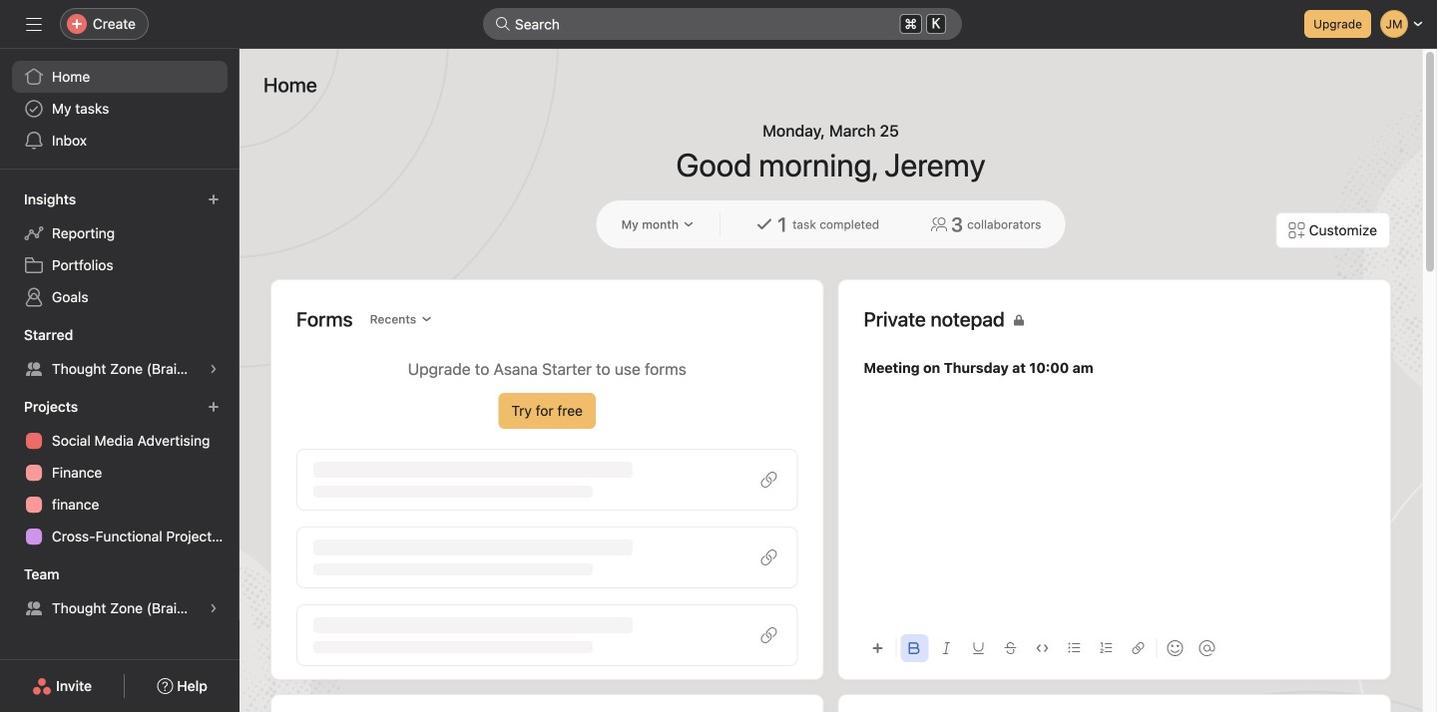 Task type: describe. For each thing, give the bounding box(es) containing it.
projects element
[[0, 389, 240, 557]]

prominent image
[[495, 16, 511, 32]]

global element
[[0, 49, 240, 169]]

starred element
[[0, 318, 240, 389]]

bulleted list image
[[1069, 643, 1081, 655]]

link image
[[1133, 643, 1145, 655]]

teams element
[[0, 557, 240, 629]]

insights element
[[0, 182, 240, 318]]

underline image
[[973, 643, 985, 655]]

new insights image
[[208, 194, 220, 206]]

hide sidebar image
[[26, 16, 42, 32]]

numbered list image
[[1101, 643, 1113, 655]]



Task type: locate. For each thing, give the bounding box(es) containing it.
toolbar
[[864, 626, 1366, 671]]

see details, thought zone (brainstorm space) image for starred element
[[208, 363, 220, 375]]

1 vertical spatial see details, thought zone (brainstorm space) image
[[208, 603, 220, 615]]

see details, thought zone (brainstorm space) image
[[208, 363, 220, 375], [208, 603, 220, 615]]

Search tasks, projects, and more text field
[[483, 8, 963, 40]]

see details, thought zone (brainstorm space) image for teams element
[[208, 603, 220, 615]]

1 see details, thought zone (brainstorm space) image from the top
[[208, 363, 220, 375]]

None field
[[483, 8, 963, 40]]

see details, thought zone (brainstorm space) image inside teams element
[[208, 603, 220, 615]]

see details, thought zone (brainstorm space) image inside starred element
[[208, 363, 220, 375]]

new project or portfolio image
[[208, 401, 220, 413]]

bold image
[[909, 643, 921, 655]]

at mention image
[[1200, 641, 1216, 657]]

italics image
[[941, 643, 953, 655]]

strikethrough image
[[1005, 643, 1017, 655]]

2 see details, thought zone (brainstorm space) image from the top
[[208, 603, 220, 615]]

code image
[[1037, 643, 1049, 655]]

0 vertical spatial see details, thought zone (brainstorm space) image
[[208, 363, 220, 375]]

insert an object image
[[872, 643, 884, 655]]



Task type: vqa. For each thing, say whether or not it's contained in the screenshot.
The Starred element
yes



